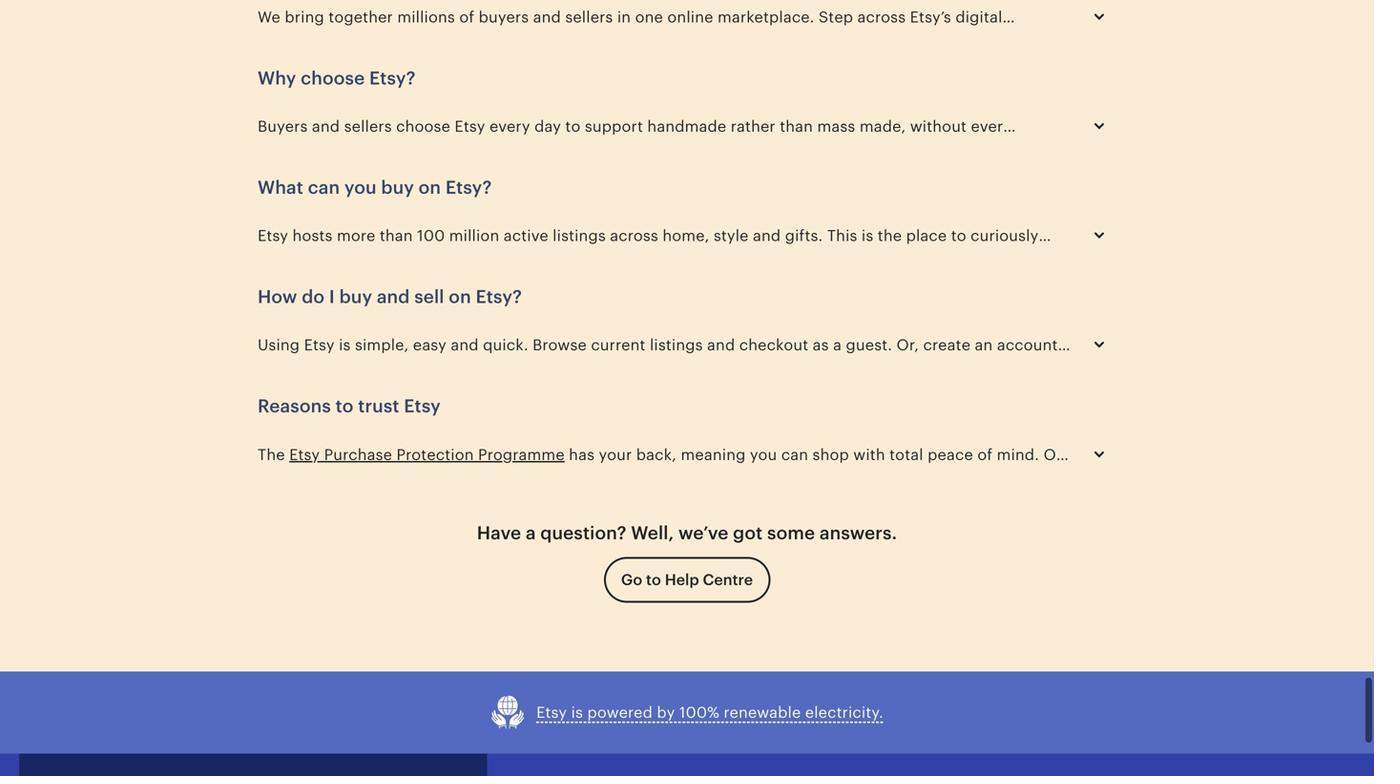 Task type: locate. For each thing, give the bounding box(es) containing it.
2 vertical spatial etsy?
[[476, 287, 522, 307]]

0 horizontal spatial buy
[[340, 287, 373, 307]]

0 vertical spatial or
[[599, 363, 615, 380]]

trust
[[358, 396, 400, 417]]

is inside button
[[572, 704, 583, 721]]

1 vertical spatial on
[[449, 287, 471, 307]]

own
[[809, 363, 841, 380]]

0 vertical spatial on
[[419, 177, 441, 198]]

a right have
[[526, 523, 536, 543]]

your right save
[[315, 363, 348, 380]]

account
[[998, 337, 1059, 354]]

0 horizontal spatial a
[[526, 523, 536, 543]]

centre
[[703, 571, 753, 589]]

using
[[258, 337, 300, 354]]

sell inside using etsy is simple, easy and quick. browse current listings and checkout as a guest. or, create an account to save your favourite items, message sellers, or set up a shop to sell your own wares. find out more about , or
[[743, 363, 768, 380]]

wares.
[[845, 363, 893, 380]]

1 vertical spatial etsy?
[[446, 177, 492, 198]]

on
[[419, 177, 441, 198], [449, 287, 471, 307]]

is left simple,
[[339, 337, 351, 354]]

reasons
[[258, 396, 331, 417]]

or,
[[897, 337, 920, 354]]

1 horizontal spatial and
[[451, 337, 479, 354]]

1 horizontal spatial sell
[[743, 363, 768, 380]]

0 vertical spatial is
[[339, 337, 351, 354]]

and up 'items,'
[[451, 337, 479, 354]]

question?
[[541, 523, 627, 543]]

1 horizontal spatial on
[[449, 287, 471, 307]]

as
[[813, 337, 829, 354]]

0 vertical spatial buy
[[381, 177, 414, 198]]

is inside using etsy is simple, easy and quick. browse current listings and checkout as a guest. or, create an account to save your favourite items, message sellers, or set up a shop to sell your own wares. find out more about , or
[[339, 337, 351, 354]]

and up simple,
[[377, 287, 410, 307]]

1 vertical spatial buy
[[340, 287, 373, 307]]

renewable
[[724, 704, 801, 721]]

footer element
[[488, 754, 1356, 776]]

etsy is powered by 100% renewable electricity. button
[[491, 695, 884, 731]]

or
[[599, 363, 615, 380], [407, 389, 422, 406]]

on right you
[[419, 177, 441, 198]]

we've
[[679, 523, 729, 543]]

find
[[897, 363, 930, 380]]

and up shop in the top of the page
[[708, 337, 736, 354]]

1 horizontal spatial or
[[599, 363, 615, 380]]

0 horizontal spatial on
[[419, 177, 441, 198]]

why
[[258, 68, 296, 88]]

and
[[377, 287, 410, 307], [451, 337, 479, 354], [708, 337, 736, 354]]

0 horizontal spatial is
[[339, 337, 351, 354]]

to
[[258, 363, 273, 380], [723, 363, 738, 380], [336, 396, 354, 417], [646, 571, 662, 589]]

etsy
[[304, 337, 335, 354], [404, 396, 441, 417], [289, 446, 320, 463], [537, 704, 567, 721]]

a
[[834, 337, 842, 354], [669, 363, 678, 380], [526, 523, 536, 543]]

buy right you
[[381, 177, 414, 198]]

1 horizontal spatial a
[[669, 363, 678, 380]]

your
[[315, 363, 348, 380], [772, 363, 805, 380]]

1 vertical spatial a
[[669, 363, 678, 380]]

items,
[[423, 363, 468, 380]]

1 horizontal spatial your
[[772, 363, 805, 380]]

etsy?
[[370, 68, 416, 88], [446, 177, 492, 198], [476, 287, 522, 307]]

buy right i
[[340, 287, 373, 307]]

simple,
[[355, 337, 409, 354]]

save
[[277, 363, 311, 380]]

etsy right ,
[[404, 396, 441, 417]]

to left trust
[[336, 396, 354, 417]]

go
[[621, 571, 643, 589]]

1 horizontal spatial buy
[[381, 177, 414, 198]]

to right go
[[646, 571, 662, 589]]

do
[[302, 287, 325, 307]]

purchase
[[324, 446, 393, 463]]

is left "powered"
[[572, 704, 583, 721]]

a right as at the top right
[[834, 337, 842, 354]]

etsy purchase protection programme link
[[289, 446, 565, 463]]

0 vertical spatial a
[[834, 337, 842, 354]]

1 horizontal spatial is
[[572, 704, 583, 721]]

buy
[[381, 177, 414, 198], [340, 287, 373, 307]]

a right up
[[669, 363, 678, 380]]

why choose etsy?
[[258, 68, 416, 88]]

or left set
[[599, 363, 615, 380]]

the
[[258, 446, 285, 463]]

current
[[591, 337, 646, 354]]

your down checkout
[[772, 363, 805, 380]]

is
[[339, 337, 351, 354], [572, 704, 583, 721]]

0 horizontal spatial or
[[407, 389, 422, 406]]

sell down checkout
[[743, 363, 768, 380]]

on up 'items,'
[[449, 287, 471, 307]]

1 vertical spatial is
[[572, 704, 583, 721]]

0 horizontal spatial your
[[315, 363, 348, 380]]

1 vertical spatial sell
[[743, 363, 768, 380]]

go to help centre link
[[604, 557, 771, 603]]

sell up easy
[[415, 287, 445, 307]]

etsy up save
[[304, 337, 335, 354]]

2 horizontal spatial a
[[834, 337, 842, 354]]

2 vertical spatial a
[[526, 523, 536, 543]]

0 horizontal spatial sell
[[415, 287, 445, 307]]

got
[[733, 523, 763, 543]]

quick.
[[483, 337, 529, 354]]

buy for on
[[381, 177, 414, 198]]

sell
[[415, 287, 445, 307], [743, 363, 768, 380]]

or right ,
[[407, 389, 422, 406]]

etsy left "powered"
[[537, 704, 567, 721]]

what
[[258, 177, 304, 198]]

answers.
[[820, 523, 898, 543]]

programme
[[478, 446, 565, 463]]



Task type: describe. For each thing, give the bounding box(es) containing it.
can
[[308, 177, 340, 198]]

etsy is powered by 100% renewable electricity.
[[537, 704, 884, 721]]

easy
[[413, 337, 447, 354]]

you
[[345, 177, 377, 198]]

protection
[[397, 446, 474, 463]]

powered
[[588, 704, 653, 721]]

100%
[[680, 704, 720, 721]]

i
[[329, 287, 335, 307]]

browse
[[533, 337, 587, 354]]

0 horizontal spatial and
[[377, 287, 410, 307]]

,
[[398, 389, 403, 406]]

shop
[[682, 363, 719, 380]]

by
[[657, 704, 675, 721]]

message
[[472, 363, 539, 380]]

2 horizontal spatial and
[[708, 337, 736, 354]]

to inside go to help centre link
[[646, 571, 662, 589]]

have a question? well, we've got some answers.
[[477, 523, 898, 543]]

have
[[477, 523, 521, 543]]

guest.
[[846, 337, 893, 354]]

how do i buy and sell on etsy?
[[258, 287, 522, 307]]

1 vertical spatial or
[[407, 389, 422, 406]]

reasons to trust etsy
[[258, 396, 441, 417]]

an
[[975, 337, 993, 354]]

2 your from the left
[[772, 363, 805, 380]]

to left save
[[258, 363, 273, 380]]

sellers,
[[543, 363, 595, 380]]

electricity.
[[806, 704, 884, 721]]

choose
[[301, 68, 365, 88]]

what can you buy on etsy?
[[258, 177, 492, 198]]

how
[[258, 287, 297, 307]]

the etsy purchase protection programme
[[258, 446, 565, 463]]

etsy right the at the bottom of the page
[[289, 446, 320, 463]]

listings
[[650, 337, 703, 354]]

etsy inside etsy is powered by 100% renewable electricity. button
[[537, 704, 567, 721]]

buy for and
[[340, 287, 373, 307]]

more
[[963, 363, 1001, 380]]

some
[[768, 523, 816, 543]]

go to help centre
[[621, 571, 753, 589]]

up
[[646, 363, 665, 380]]

out
[[934, 363, 958, 380]]

using etsy is simple, easy and quick. browse current listings and checkout as a guest. or, create an account to save your favourite items, message sellers, or set up a shop to sell your own wares. find out more about , or
[[258, 337, 1059, 406]]

1 your from the left
[[315, 363, 348, 380]]

favourite
[[352, 363, 418, 380]]

to right shop in the top of the page
[[723, 363, 738, 380]]

about
[[1005, 363, 1049, 380]]

set
[[619, 363, 642, 380]]

help
[[665, 571, 700, 589]]

0 vertical spatial sell
[[415, 287, 445, 307]]

checkout
[[740, 337, 809, 354]]

0 vertical spatial etsy?
[[370, 68, 416, 88]]

create
[[924, 337, 971, 354]]

etsy inside using etsy is simple, easy and quick. browse current listings and checkout as a guest. or, create an account to save your favourite items, message sellers, or set up a shop to sell your own wares. find out more about , or
[[304, 337, 335, 354]]

well,
[[631, 523, 674, 543]]



Task type: vqa. For each thing, say whether or not it's contained in the screenshot.
left Your
yes



